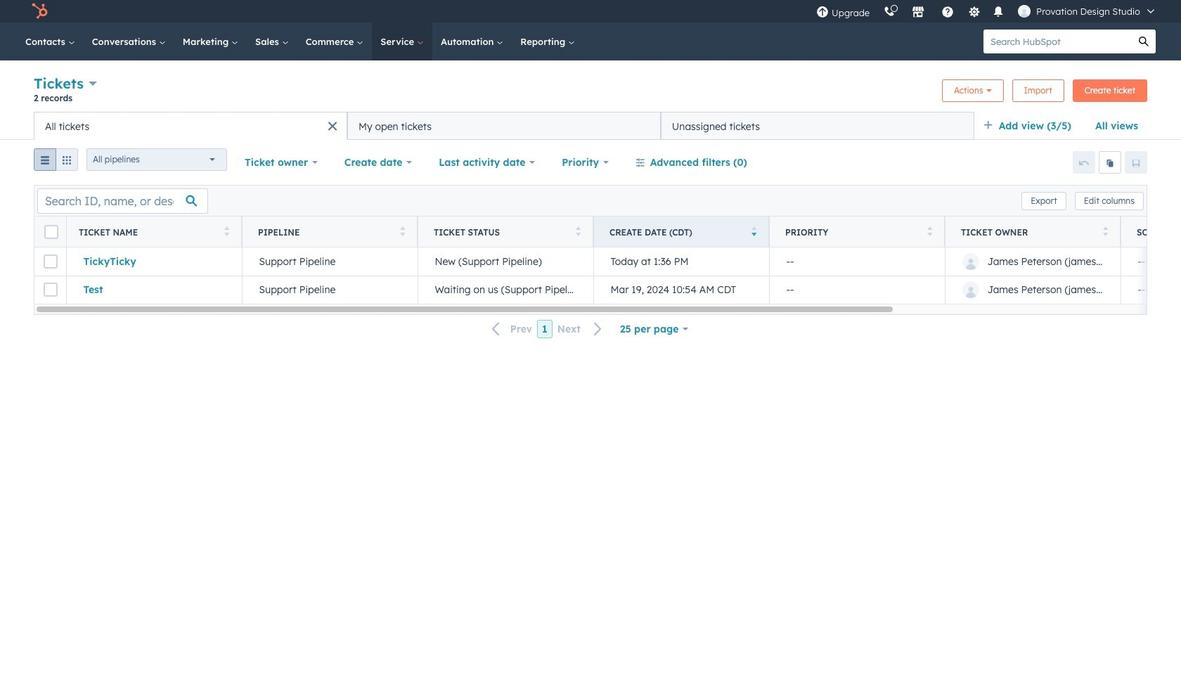Task type: locate. For each thing, give the bounding box(es) containing it.
1 press to sort. element from the left
[[224, 226, 229, 238]]

banner
[[34, 73, 1148, 112]]

descending sort. press to sort ascending. image
[[752, 226, 757, 236]]

james peterson image
[[1019, 5, 1031, 18]]

3 press to sort. image from the left
[[576, 226, 581, 236]]

press to sort. image for third press to sort. "element"
[[576, 226, 581, 236]]

press to sort. image
[[224, 226, 229, 236], [400, 226, 405, 236], [576, 226, 581, 236], [928, 226, 933, 236], [1104, 226, 1109, 236]]

4 press to sort. image from the left
[[928, 226, 933, 236]]

group
[[34, 148, 78, 177]]

menu
[[810, 0, 1165, 23]]

press to sort. image for fifth press to sort. "element" from the right
[[224, 226, 229, 236]]

press to sort. element
[[224, 226, 229, 238], [400, 226, 405, 238], [576, 226, 581, 238], [928, 226, 933, 238], [1104, 226, 1109, 238]]

2 press to sort. image from the left
[[400, 226, 405, 236]]

5 press to sort. image from the left
[[1104, 226, 1109, 236]]

Search HubSpot search field
[[984, 30, 1133, 53]]

press to sort. image for fifth press to sort. "element" from left
[[1104, 226, 1109, 236]]

1 press to sort. image from the left
[[224, 226, 229, 236]]



Task type: describe. For each thing, give the bounding box(es) containing it.
3 press to sort. element from the left
[[576, 226, 581, 238]]

marketplaces image
[[913, 6, 925, 19]]

press to sort. image for 4th press to sort. "element" from right
[[400, 226, 405, 236]]

press to sort. image for 4th press to sort. "element"
[[928, 226, 933, 236]]

4 press to sort. element from the left
[[928, 226, 933, 238]]

5 press to sort. element from the left
[[1104, 226, 1109, 238]]

pagination navigation
[[484, 320, 611, 339]]

descending sort. press to sort ascending. element
[[752, 226, 757, 238]]

2 press to sort. element from the left
[[400, 226, 405, 238]]

Search ID, name, or description search field
[[37, 188, 208, 214]]



Task type: vqa. For each thing, say whether or not it's contained in the screenshot.
the leftmost convert
no



